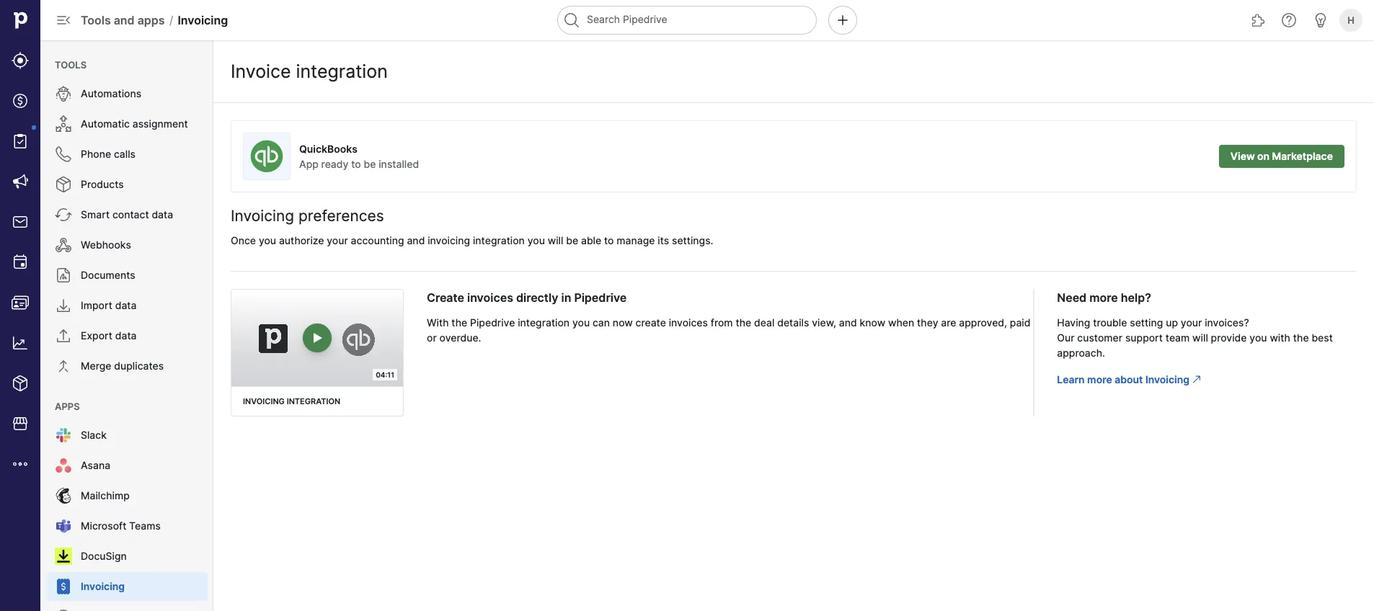 Task type: describe. For each thing, give the bounding box(es) containing it.
color undefined image for invoicing
[[55, 578, 72, 596]]

color undefined image for smart contact data
[[55, 206, 72, 224]]

1 horizontal spatial be
[[566, 234, 579, 247]]

sales assistant image
[[1313, 12, 1330, 29]]

menu toggle image
[[55, 12, 72, 29]]

more for about
[[1088, 374, 1113, 386]]

color undefined image for import data
[[55, 297, 72, 314]]

smart contact data
[[81, 209, 173, 221]]

view
[[1231, 150, 1256, 163]]

h
[[1348, 14, 1355, 26]]

invoices inside with the pipedrive integration you can now create invoices from the deal details view, and know when they are approved, paid or overdue.
[[669, 317, 708, 329]]

color undefined image for automations
[[55, 85, 72, 102]]

details
[[778, 317, 810, 329]]

1 vertical spatial to
[[604, 234, 614, 247]]

1 vertical spatial integration
[[473, 234, 525, 247]]

with
[[1271, 332, 1291, 344]]

color undefined image for phone calls
[[55, 146, 72, 163]]

webhooks link
[[46, 231, 208, 260]]

view on marketplace link
[[1220, 145, 1345, 168]]

directly
[[516, 291, 559, 305]]

0 horizontal spatial will
[[548, 234, 564, 247]]

home image
[[9, 9, 31, 31]]

able
[[581, 234, 602, 247]]

color undefined image for mailchimp
[[55, 488, 72, 505]]

preferences
[[299, 206, 384, 225]]

from
[[711, 317, 733, 329]]

having
[[1058, 317, 1091, 329]]

invoicing right '/'
[[178, 13, 228, 27]]

learn more about invoicing
[[1058, 374, 1190, 386]]

you inside with the pipedrive integration you can now create invoices from the deal details view, and know when they are approved, paid or overdue.
[[573, 317, 590, 329]]

1 horizontal spatial and
[[407, 234, 425, 247]]

view,
[[812, 317, 837, 329]]

create
[[636, 317, 666, 329]]

documents link
[[46, 261, 208, 290]]

smart contact data link
[[46, 201, 208, 229]]

tools for tools
[[55, 59, 87, 70]]

invoicing inside menu item
[[81, 581, 125, 593]]

color undefined image for asana
[[55, 457, 72, 475]]

tools and apps / invoicing
[[81, 13, 228, 27]]

you inside having trouble setting up your invoices? our customer support team will provide you with the best approach.
[[1250, 332, 1268, 344]]

support
[[1126, 332, 1163, 344]]

merge
[[81, 360, 111, 373]]

slack link
[[46, 421, 208, 450]]

help?
[[1121, 291, 1152, 305]]

logo image
[[244, 133, 290, 180]]

insights image
[[12, 335, 29, 352]]

having trouble setting up your invoices? our customer support team will provide you with the best approach.
[[1058, 317, 1334, 359]]

import data link
[[46, 291, 208, 320]]

manage
[[617, 234, 655, 247]]

color undefined image up campaigns icon
[[12, 133, 29, 150]]

0 vertical spatial pipedrive
[[574, 291, 627, 305]]

and inside with the pipedrive integration you can now create invoices from the deal details view, and know when they are approved, paid or overdue.
[[839, 317, 857, 329]]

0 vertical spatial integration
[[296, 61, 388, 82]]

more for help?
[[1090, 291, 1119, 305]]

learn
[[1058, 374, 1085, 386]]

quick add image
[[835, 12, 852, 29]]

authorize
[[279, 234, 324, 247]]

up
[[1167, 317, 1179, 329]]

apps
[[55, 401, 80, 412]]

in
[[562, 291, 572, 305]]

tools for tools and apps / invoicing
[[81, 13, 111, 27]]

teams
[[129, 520, 161, 533]]

know
[[860, 317, 886, 329]]

color undefined image down invoicing menu item
[[55, 609, 72, 612]]

learn more about invoicing link
[[1058, 373, 1203, 386]]

color undefined image for microsoft teams
[[55, 518, 72, 535]]

on
[[1258, 150, 1270, 163]]

invoice
[[231, 61, 291, 82]]

with
[[427, 317, 449, 329]]

be inside quickbooks app ready to be installed
[[364, 158, 376, 170]]

to inside quickbooks app ready to be installed
[[351, 158, 361, 170]]

Search Pipedrive field
[[558, 6, 817, 35]]

microsoft teams
[[81, 520, 161, 533]]

about
[[1115, 374, 1144, 386]]

import
[[81, 300, 112, 312]]

best
[[1312, 332, 1334, 344]]

create invoices directly in pipedrive
[[427, 291, 627, 305]]

your inside having trouble setting up your invoices? our customer support team will provide you with the best approach.
[[1181, 317, 1203, 329]]

our
[[1058, 332, 1075, 344]]

invoice integration
[[231, 61, 388, 82]]

can
[[593, 317, 610, 329]]

docusign link
[[46, 542, 208, 571]]

activities image
[[12, 254, 29, 271]]

contacts image
[[12, 294, 29, 312]]

they
[[918, 317, 939, 329]]

installed
[[379, 158, 419, 170]]

overdue.
[[440, 332, 481, 344]]

automatic
[[81, 118, 130, 130]]

color undefined image for documents
[[55, 267, 72, 284]]

invoicing left color link icon
[[1146, 374, 1190, 386]]

setting
[[1130, 317, 1164, 329]]

view on marketplace
[[1231, 150, 1334, 163]]

phone calls
[[81, 148, 136, 160]]

slack
[[81, 430, 107, 442]]

microsoft teams link
[[46, 512, 208, 541]]

need more help?
[[1058, 291, 1152, 305]]

asana
[[81, 460, 110, 472]]

marketplace
[[1273, 150, 1334, 163]]

integration inside with the pipedrive integration you can now create invoices from the deal details view, and know when they are approved, paid or overdue.
[[518, 317, 570, 329]]

approved,
[[960, 317, 1008, 329]]

or
[[427, 332, 437, 344]]

0 horizontal spatial and
[[114, 13, 135, 27]]

products image
[[12, 375, 29, 392]]

color undefined image for merge duplicates
[[55, 358, 72, 375]]



Task type: locate. For each thing, give the bounding box(es) containing it.
contact
[[112, 209, 149, 221]]

docusign
[[81, 551, 127, 563]]

1 horizontal spatial pipedrive
[[574, 291, 627, 305]]

approach.
[[1058, 347, 1106, 359]]

be left installed at the top left
[[364, 158, 376, 170]]

sales inbox image
[[12, 214, 29, 231]]

your
[[327, 234, 348, 247], [1181, 317, 1203, 329]]

invoicing
[[428, 234, 470, 247]]

menu
[[0, 0, 40, 612], [40, 40, 214, 612]]

color undefined image inside invoicing link
[[55, 578, 72, 596]]

7 color undefined image from the top
[[55, 578, 72, 596]]

export
[[81, 330, 112, 342]]

export data link
[[46, 322, 208, 351]]

color undefined image inside asana link
[[55, 457, 72, 475]]

0 vertical spatial invoices
[[467, 291, 514, 305]]

you
[[259, 234, 276, 247], [528, 234, 545, 247], [573, 317, 590, 329], [1250, 332, 1268, 344]]

to
[[351, 158, 361, 170], [604, 234, 614, 247]]

h button
[[1337, 6, 1366, 35]]

5 color undefined image from the top
[[55, 488, 72, 505]]

data right import
[[115, 300, 137, 312]]

color undefined image inside merge duplicates link
[[55, 358, 72, 375]]

color undefined image inside the phone calls link
[[55, 146, 72, 163]]

color undefined image for slack
[[55, 427, 72, 444]]

color undefined image inside products link
[[55, 176, 72, 193]]

once
[[231, 234, 256, 247]]

mailchimp
[[81, 490, 130, 502]]

3 color undefined image from the top
[[55, 206, 72, 224]]

menu containing automations
[[40, 40, 214, 612]]

color undefined image down docusign "link"
[[55, 578, 72, 596]]

color undefined image left the 'export'
[[55, 327, 72, 345]]

import data
[[81, 300, 137, 312]]

provide
[[1212, 332, 1248, 344]]

you left able
[[528, 234, 545, 247]]

data for import data
[[115, 300, 137, 312]]

color undefined image left webhooks
[[55, 237, 72, 254]]

1 vertical spatial will
[[1193, 332, 1209, 344]]

color undefined image left smart
[[55, 206, 72, 224]]

6 color undefined image from the top
[[55, 548, 72, 566]]

color undefined image
[[55, 146, 72, 163], [55, 176, 72, 193], [55, 206, 72, 224], [55, 327, 72, 345], [55, 488, 72, 505], [55, 548, 72, 566], [55, 578, 72, 596]]

quickbooks
[[299, 143, 358, 155]]

invoicing down docusign
[[81, 581, 125, 593]]

now
[[613, 317, 633, 329]]

more image
[[12, 456, 29, 473]]

2 vertical spatial and
[[839, 317, 857, 329]]

need
[[1058, 291, 1087, 305]]

documents
[[81, 269, 135, 282]]

invoicing preferences
[[231, 206, 384, 225]]

0 vertical spatial and
[[114, 13, 135, 27]]

deals image
[[12, 92, 29, 110]]

invoicing link
[[46, 573, 208, 602]]

2 vertical spatial data
[[115, 330, 137, 342]]

deal
[[755, 317, 775, 329]]

color undefined image left products
[[55, 176, 72, 193]]

to right ready
[[351, 158, 361, 170]]

you left with
[[1250, 332, 1268, 344]]

be
[[364, 158, 376, 170], [566, 234, 579, 247]]

pipedrive
[[574, 291, 627, 305], [470, 317, 515, 329]]

invoicing menu item
[[40, 573, 214, 602]]

color undefined image inside smart contact data link
[[55, 206, 72, 224]]

color undefined image for export data
[[55, 327, 72, 345]]

automatic assignment
[[81, 118, 188, 130]]

color undefined image for webhooks
[[55, 237, 72, 254]]

color undefined image left docusign
[[55, 548, 72, 566]]

0 vertical spatial will
[[548, 234, 564, 247]]

color undefined image left the 'phone'
[[55, 146, 72, 163]]

and left invoicing
[[407, 234, 425, 247]]

/
[[169, 13, 173, 27]]

color undefined image inside automatic assignment link
[[55, 115, 72, 133]]

will inside having trouble setting up your invoices? our customer support team will provide you with the best approach.
[[1193, 332, 1209, 344]]

to right able
[[604, 234, 614, 247]]

color undefined image inside microsoft teams link
[[55, 518, 72, 535]]

0 vertical spatial to
[[351, 158, 361, 170]]

invoices left from
[[669, 317, 708, 329]]

marketplace image
[[12, 415, 29, 433]]

app
[[299, 158, 319, 170]]

microsoft
[[81, 520, 126, 533]]

the inside having trouble setting up your invoices? our customer support team will provide you with the best approach.
[[1294, 332, 1310, 344]]

0 vertical spatial tools
[[81, 13, 111, 27]]

products link
[[46, 170, 208, 199]]

0 vertical spatial data
[[152, 209, 173, 221]]

assignment
[[133, 118, 188, 130]]

with the pipedrive integration you can now create invoices from the deal details view, and know when they are approved, paid or overdue.
[[427, 317, 1031, 344]]

more right learn on the right bottom of page
[[1088, 374, 1113, 386]]

1 vertical spatial and
[[407, 234, 425, 247]]

the right with
[[1294, 332, 1310, 344]]

2 vertical spatial integration
[[518, 317, 570, 329]]

0 horizontal spatial invoices
[[467, 291, 514, 305]]

4 color undefined image from the top
[[55, 327, 72, 345]]

0 vertical spatial be
[[364, 158, 376, 170]]

color undefined image down apps
[[55, 427, 72, 444]]

will left able
[[548, 234, 564, 247]]

color undefined image left automatic
[[55, 115, 72, 133]]

paid
[[1010, 317, 1031, 329]]

invoicing
[[243, 397, 285, 406]]

webhooks
[[81, 239, 131, 251]]

your right up
[[1181, 317, 1203, 329]]

invoicing up once
[[231, 206, 294, 225]]

when
[[889, 317, 915, 329]]

you right once
[[259, 234, 276, 247]]

pipedrive inside with the pipedrive integration you can now create invoices from the deal details view, and know when they are approved, paid or overdue.
[[470, 317, 515, 329]]

1 vertical spatial more
[[1088, 374, 1113, 386]]

0 horizontal spatial the
[[452, 317, 468, 329]]

color undefined image inside 'import data' link
[[55, 297, 72, 314]]

create
[[427, 291, 465, 305]]

1 color undefined image from the top
[[55, 146, 72, 163]]

0 horizontal spatial pipedrive
[[470, 317, 515, 329]]

automations
[[81, 88, 141, 100]]

data right contact
[[152, 209, 173, 221]]

color undefined image
[[55, 85, 72, 102], [55, 115, 72, 133], [12, 133, 29, 150], [55, 237, 72, 254], [55, 267, 72, 284], [55, 297, 72, 314], [55, 358, 72, 375], [55, 427, 72, 444], [55, 457, 72, 475], [55, 518, 72, 535], [55, 609, 72, 612]]

will right team at the bottom of the page
[[1193, 332, 1209, 344]]

automatic assignment link
[[46, 110, 208, 138]]

1 vertical spatial be
[[566, 234, 579, 247]]

2 color undefined image from the top
[[55, 176, 72, 193]]

phone
[[81, 148, 111, 160]]

color undefined image inside mailchimp link
[[55, 488, 72, 505]]

1 horizontal spatial to
[[604, 234, 614, 247]]

smart
[[81, 209, 110, 221]]

1 horizontal spatial your
[[1181, 317, 1203, 329]]

quickbooks app ready to be installed
[[299, 143, 419, 170]]

invoices right create on the left
[[467, 291, 514, 305]]

export data
[[81, 330, 137, 342]]

color undefined image left merge
[[55, 358, 72, 375]]

tools down menu toggle icon
[[55, 59, 87, 70]]

0 horizontal spatial your
[[327, 234, 348, 247]]

your down preferences
[[327, 234, 348, 247]]

color undefined image for docusign
[[55, 548, 72, 566]]

trouble
[[1094, 317, 1128, 329]]

data right the 'export'
[[115, 330, 137, 342]]

apps
[[138, 13, 165, 27]]

data for export data
[[115, 330, 137, 342]]

pipedrive up 'overdue.'
[[470, 317, 515, 329]]

color undefined image left "microsoft"
[[55, 518, 72, 535]]

1 vertical spatial data
[[115, 300, 137, 312]]

1 horizontal spatial will
[[1193, 332, 1209, 344]]

2 horizontal spatial and
[[839, 317, 857, 329]]

color undefined image for automatic assignment
[[55, 115, 72, 133]]

color undefined image inside export data link
[[55, 327, 72, 345]]

more up "trouble" at the bottom right
[[1090, 291, 1119, 305]]

tools right menu toggle icon
[[81, 13, 111, 27]]

1 horizontal spatial the
[[736, 317, 752, 329]]

color undefined image left documents
[[55, 267, 72, 284]]

duplicates
[[114, 360, 164, 373]]

accounting
[[351, 234, 404, 247]]

customer
[[1078, 332, 1123, 344]]

color undefined image right deals image
[[55, 85, 72, 102]]

color undefined image left mailchimp
[[55, 488, 72, 505]]

0 horizontal spatial to
[[351, 158, 361, 170]]

be left able
[[566, 234, 579, 247]]

color undefined image inside automations link
[[55, 85, 72, 102]]

team
[[1166, 332, 1190, 344]]

are
[[942, 317, 957, 329]]

once you authorize your accounting and invoicing integration you will be able to manage its settings.
[[231, 234, 714, 247]]

tools inside 'menu'
[[55, 59, 87, 70]]

merge duplicates link
[[46, 352, 208, 381]]

the up 'overdue.'
[[452, 317, 468, 329]]

1 vertical spatial your
[[1181, 317, 1203, 329]]

more inside learn more about invoicing link
[[1088, 374, 1113, 386]]

automations link
[[46, 79, 208, 108]]

color undefined image left asana
[[55, 457, 72, 475]]

1 vertical spatial tools
[[55, 59, 87, 70]]

color undefined image left import
[[55, 297, 72, 314]]

mailchimp link
[[46, 482, 208, 511]]

0 horizontal spatial be
[[364, 158, 376, 170]]

and
[[114, 13, 135, 27], [407, 234, 425, 247], [839, 317, 857, 329]]

ready
[[321, 158, 349, 170]]

will
[[548, 234, 564, 247], [1193, 332, 1209, 344]]

leads image
[[12, 52, 29, 69]]

1 vertical spatial pipedrive
[[470, 317, 515, 329]]

color undefined image inside webhooks link
[[55, 237, 72, 254]]

you left can
[[573, 317, 590, 329]]

invoicing integration image
[[232, 290, 403, 387]]

products
[[81, 179, 124, 191]]

integration
[[287, 397, 341, 406]]

merge duplicates
[[81, 360, 164, 373]]

pipedrive up can
[[574, 291, 627, 305]]

color link image
[[1192, 373, 1203, 385]]

invoices?
[[1205, 317, 1250, 329]]

campaigns image
[[12, 173, 29, 190]]

0 vertical spatial your
[[327, 234, 348, 247]]

color undefined image inside slack link
[[55, 427, 72, 444]]

1 horizontal spatial invoices
[[669, 317, 708, 329]]

2 horizontal spatial the
[[1294, 332, 1310, 344]]

settings.
[[672, 234, 714, 247]]

0 vertical spatial more
[[1090, 291, 1119, 305]]

color undefined image inside documents link
[[55, 267, 72, 284]]

and left apps
[[114, 13, 135, 27]]

the left deal
[[736, 317, 752, 329]]

1 vertical spatial invoices
[[669, 317, 708, 329]]

quick help image
[[1281, 12, 1298, 29]]

and right view,
[[839, 317, 857, 329]]

color undefined image inside docusign "link"
[[55, 548, 72, 566]]

calls
[[114, 148, 136, 160]]

color undefined image for products
[[55, 176, 72, 193]]



Task type: vqa. For each thing, say whether or not it's contained in the screenshot.
duplicates
yes



